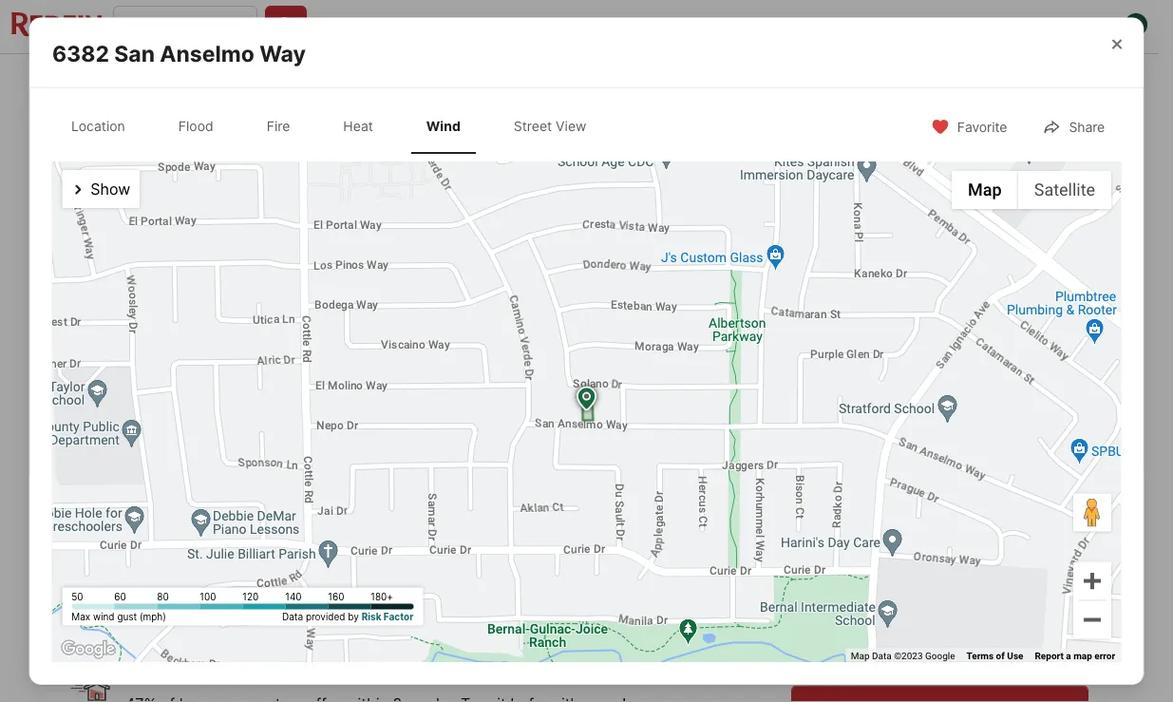 Task type: describe. For each thing, give the bounding box(es) containing it.
City, Address, School, Agent, ZIP search field
[[113, 6, 258, 44]]

ft
[[527, 592, 541, 610]]

anselmo for 6382 san anselmo way
[[160, 40, 255, 67]]

1,343 sq ft
[[503, 562, 563, 610]]

redfin premier button
[[608, 0, 723, 53]]

jose
[[157, 669, 193, 687]]

to
[[183, 128, 199, 142]]

satellite
[[1035, 180, 1096, 200]]

map
[[1074, 650, 1093, 662]]

search
[[129, 72, 175, 89]]

fire
[[267, 118, 290, 134]]

tab list for x-out
[[70, 54, 702, 104]]

show
[[91, 180, 130, 198]]

show button
[[62, 170, 140, 208]]

a inside dialog
[[1067, 650, 1072, 662]]

property details tab
[[301, 58, 443, 104]]

sq
[[503, 592, 522, 610]]

2 baths
[[413, 562, 454, 610]]

oct for 28
[[928, 576, 953, 590]]

property details
[[322, 72, 422, 89]]

tour in person
[[831, 639, 911, 652]]

tour via video chat
[[969, 639, 1071, 652]]

share for share button to the top
[[1037, 72, 1073, 88]]

google
[[926, 650, 956, 662]]

street view inside tab
[[514, 118, 587, 134]]

user photo image
[[1125, 13, 1148, 36]]

video
[[1015, 639, 1044, 652]]

max wind gust (mph)
[[72, 611, 166, 623]]

redfin premier
[[619, 17, 712, 33]]

2 , from the left
[[329, 518, 333, 537]]

saturday
[[911, 524, 970, 538]]

©2023
[[894, 650, 923, 662]]

sale & tax history
[[464, 72, 574, 89]]

$9,524
[[97, 593, 142, 609]]

baths link
[[413, 591, 454, 610]]

history
[[530, 72, 574, 89]]

open
[[93, 128, 125, 142]]

risk
[[362, 611, 382, 623]]

120
[[243, 591, 259, 603]]

100
[[200, 591, 216, 603]]

$1,300,000 est. $9,524 /mo get pre-approved
[[70, 562, 286, 609]]

60
[[114, 591, 126, 603]]

street inside street view button
[[232, 416, 272, 432]]

hot
[[225, 669, 250, 687]]

est.
[[70, 593, 94, 609]]

6382 san anselmo way dialog
[[0, 0, 1174, 702]]

tour
[[827, 481, 871, 508]]

go tour this home
[[792, 481, 982, 508]]

premier
[[663, 17, 712, 33]]

search link
[[91, 69, 175, 92]]

6382 san anselmo way
[[52, 40, 306, 67]]

180+
[[371, 591, 393, 603]]

1 vertical spatial a
[[213, 669, 221, 687]]

tab list for share
[[52, 99, 621, 154]]

favorite button for share
[[915, 107, 1024, 146]]

report a map error
[[1035, 650, 1116, 662]]

fire tab
[[252, 103, 305, 150]]

2 vertical spatial san
[[125, 669, 154, 687]]

sunday
[[1011, 524, 1058, 538]]

share button inside 6382 san anselmo way dialog
[[1027, 107, 1122, 146]]

favorite for x-out
[[818, 72, 868, 88]]

x-out button
[[892, 59, 987, 98]]

oct for 27
[[834, 576, 858, 590]]

market
[[253, 669, 306, 687]]

video
[[128, 416, 166, 432]]

sale
[[118, 483, 151, 499]]

map data ©2023 google
[[851, 650, 956, 662]]

jose
[[291, 518, 329, 537]]

4pm
[[202, 128, 227, 142]]

2pm
[[155, 128, 180, 142]]

map button
[[952, 171, 1019, 209]]

27
[[829, 541, 863, 574]]

in
[[859, 639, 870, 652]]

1 vertical spatial data
[[872, 650, 892, 662]]

29
[[1017, 541, 1052, 574]]

active
[[164, 483, 211, 499]]

friday 27 oct
[[827, 524, 866, 590]]

map region
[[0, 0, 1174, 702]]

out
[[948, 72, 971, 88]]

tour for tour in person
[[831, 639, 857, 652]]

baths
[[413, 591, 454, 610]]

get
[[170, 593, 193, 609]]

28
[[923, 541, 958, 574]]

6382 for 6382 san anselmo way , san jose , ca
[[70, 518, 110, 537]]

san for 6382 san anselmo way , san jose , ca
[[114, 518, 142, 537]]

location tab
[[56, 103, 140, 150]]

open sat, 2pm to 4pm
[[93, 128, 227, 142]]

data provided by risk factor
[[282, 611, 414, 623]]

feed button
[[968, 0, 1059, 53]]

street view inside button
[[232, 416, 307, 432]]

feed
[[980, 17, 1011, 33]]

1-
[[319, 17, 331, 33]]

get pre-approved link
[[170, 593, 286, 609]]

details
[[380, 72, 422, 89]]

sale
[[464, 72, 491, 89]]

pre-
[[196, 593, 224, 609]]

ca
[[338, 518, 359, 537]]

menu bar inside 6382 san anselmo way dialog
[[952, 171, 1112, 209]]



Task type: locate. For each thing, give the bounding box(es) containing it.
, left san
[[246, 518, 251, 537]]

map for map
[[968, 180, 1002, 200]]

6382 inside dialog
[[52, 40, 109, 67]]

terms of use link
[[967, 650, 1024, 662]]

sale & tax history tab
[[443, 58, 595, 104]]

1 vertical spatial share
[[1070, 119, 1105, 136]]

6382 up search link
[[52, 40, 109, 67]]

via
[[996, 639, 1012, 652]]

1 tour from the left
[[831, 639, 857, 652]]

844-
[[331, 17, 362, 33]]

tab list containing location
[[52, 99, 621, 154]]

san down sale
[[114, 518, 142, 537]]

anselmo inside dialog
[[160, 40, 255, 67]]

share button
[[994, 59, 1089, 98], [1027, 107, 1122, 146]]

tax
[[507, 72, 527, 89]]

share button down the feed button
[[994, 59, 1089, 98]]

favorite
[[818, 72, 868, 88], [958, 119, 1008, 136]]

7732
[[392, 17, 423, 33]]

overview tab
[[196, 58, 301, 104]]

2 oct from the left
[[928, 576, 953, 590]]

map left satellite
[[968, 180, 1002, 200]]

1 vertical spatial street view
[[232, 416, 307, 432]]

favorite for share
[[958, 119, 1008, 136]]

0 horizontal spatial favorite
[[818, 72, 868, 88]]

oct down 29
[[1022, 576, 1047, 590]]

1 vertical spatial way
[[215, 518, 246, 537]]

way for 6382 san anselmo way
[[260, 40, 306, 67]]

1 horizontal spatial street
[[514, 118, 552, 134]]

oct inside sunday 29 oct
[[1022, 576, 1047, 590]]

6382 san anselmo way element
[[52, 18, 329, 68]]

0 horizontal spatial oct
[[834, 576, 858, 590]]

1 horizontal spatial map
[[968, 180, 1002, 200]]

3
[[331, 562, 346, 589]]

share down the feed button
[[1037, 72, 1073, 88]]

is
[[196, 669, 209, 687]]

risk factor link
[[362, 611, 414, 623]]

share up satellite
[[1070, 119, 1105, 136]]

map for map data ©2023 google
[[851, 650, 870, 662]]

1 vertical spatial san
[[114, 518, 142, 537]]

use
[[1008, 650, 1024, 662]]

0 horizontal spatial view
[[275, 416, 307, 432]]

$1,300,000
[[70, 562, 196, 589]]

0 vertical spatial way
[[260, 40, 306, 67]]

tab list containing search
[[70, 54, 702, 104]]

approved
[[224, 593, 286, 609]]

a
[[1067, 650, 1072, 662], [213, 669, 221, 687]]

0 vertical spatial share button
[[994, 59, 1089, 98]]

6382 down for
[[70, 518, 110, 537]]

1 vertical spatial map
[[851, 650, 870, 662]]

saturday 28 oct
[[911, 524, 970, 590]]

1 vertical spatial favorite button
[[915, 107, 1024, 146]]

report a map error link
[[1035, 650, 1116, 662]]

wind
[[93, 611, 115, 623]]

tab list
[[70, 54, 702, 104], [52, 99, 621, 154]]

0 horizontal spatial street view
[[232, 416, 307, 432]]

redfin
[[619, 17, 660, 33]]

tour inside option
[[969, 639, 993, 652]]

2 horizontal spatial oct
[[1022, 576, 1047, 590]]

location
[[71, 118, 125, 134]]

home
[[922, 481, 982, 508]]

list box containing tour in person
[[792, 621, 1089, 670]]

map left 'person'
[[851, 650, 870, 662]]

0 horizontal spatial data
[[282, 611, 303, 623]]

0 vertical spatial 6382
[[52, 40, 109, 67]]

view
[[556, 118, 587, 134], [275, 416, 307, 432]]

open sat, 2pm to 4pm link
[[70, 107, 784, 462]]

share
[[1037, 72, 1073, 88], [1070, 119, 1105, 136]]

0 vertical spatial san
[[114, 40, 155, 67]]

0 vertical spatial view
[[556, 118, 587, 134]]

6382 for 6382 san anselmo way
[[52, 40, 109, 67]]

1 , from the left
[[246, 518, 251, 537]]

0 horizontal spatial a
[[213, 669, 221, 687]]

1 vertical spatial view
[[275, 416, 307, 432]]

0 vertical spatial map
[[968, 180, 1002, 200]]

oct inside "saturday 28 oct"
[[928, 576, 953, 590]]

50
[[72, 591, 83, 603]]

data right in
[[872, 650, 892, 662]]

1 horizontal spatial favorite button
[[915, 107, 1024, 146]]

wind tab
[[411, 103, 476, 150]]

view inside button
[[275, 416, 307, 432]]

3 oct from the left
[[1022, 576, 1047, 590]]

street view button
[[190, 405, 324, 443]]

0 horizontal spatial tour
[[831, 639, 857, 652]]

0 vertical spatial favorite
[[818, 72, 868, 88]]

1 horizontal spatial oct
[[928, 576, 953, 590]]

provided
[[306, 611, 345, 623]]

san inside dialog
[[114, 40, 155, 67]]

active link
[[164, 483, 211, 499]]

tour in person option
[[792, 621, 930, 670]]

tab list down property
[[52, 99, 621, 154]]

6382 san anselmo way, san jose, ca 95119 image
[[70, 107, 784, 459], [792, 107, 1089, 279], [792, 287, 1089, 459]]

favorite button for x-out
[[775, 59, 884, 98]]

, left the ca
[[329, 518, 333, 537]]

street view tab
[[499, 103, 602, 150]]

1 vertical spatial share button
[[1027, 107, 1122, 146]]

tour left in
[[831, 639, 857, 652]]

menu bar
[[952, 171, 1112, 209]]

tour via video chat option
[[930, 621, 1089, 670]]

1 horizontal spatial tour
[[969, 639, 993, 652]]

1 horizontal spatial favorite
[[958, 119, 1008, 136]]

error
[[1095, 650, 1116, 662]]

tour left of
[[969, 639, 993, 652]]

for
[[87, 483, 114, 499]]

street inside street view tab
[[514, 118, 552, 134]]

0 vertical spatial street
[[514, 118, 552, 134]]

submit search image
[[277, 15, 296, 34]]

map entry image
[[636, 481, 762, 608]]

san
[[255, 518, 286, 537]]

sat,
[[127, 128, 153, 142]]

view inside tab
[[556, 118, 587, 134]]

for sale - active
[[87, 483, 211, 499]]

terms of use
[[967, 650, 1024, 662]]

1 vertical spatial 6382
[[70, 518, 110, 537]]

way for 6382 san anselmo way , san jose , ca
[[215, 518, 246, 537]]

map inside popup button
[[968, 180, 1002, 200]]

way
[[260, 40, 306, 67], [215, 518, 246, 537]]

way inside dialog
[[260, 40, 306, 67]]

2
[[413, 562, 427, 589]]

schools tab
[[595, 58, 687, 104]]

2 tour from the left
[[969, 639, 993, 652]]

0 horizontal spatial map
[[851, 650, 870, 662]]

1 vertical spatial favorite
[[958, 119, 1008, 136]]

go
[[792, 481, 822, 508]]

1-844-759-7732 link
[[319, 17, 423, 33]]

/mo
[[142, 593, 166, 609]]

None button
[[803, 512, 890, 602], [897, 513, 984, 601], [991, 513, 1078, 601], [803, 512, 890, 602], [897, 513, 984, 601], [991, 513, 1078, 601]]

140
[[285, 591, 302, 603]]

1 horizontal spatial data
[[872, 650, 892, 662]]

terms
[[967, 650, 994, 662]]

this
[[876, 481, 917, 508]]

oct down 28
[[928, 576, 953, 590]]

share button up satellite
[[1027, 107, 1122, 146]]

0 vertical spatial data
[[282, 611, 303, 623]]

x-
[[935, 72, 948, 88]]

friday
[[827, 524, 866, 538]]

1 horizontal spatial way
[[260, 40, 306, 67]]

6382 san anselmo way , san jose , ca
[[70, 518, 359, 537]]

favorite inside 6382 san anselmo way dialog
[[958, 119, 1008, 136]]

0 vertical spatial street view
[[514, 118, 587, 134]]

anselmo for 6382 san anselmo way , san jose , ca
[[145, 518, 211, 537]]

tour for tour via video chat
[[969, 639, 993, 652]]

759-
[[362, 17, 392, 33]]

san up search link
[[114, 40, 155, 67]]

video button
[[86, 405, 182, 443]]

of
[[997, 650, 1005, 662]]

oct inside "friday 27 oct"
[[834, 576, 858, 590]]

tab list inside 6382 san anselmo way dialog
[[52, 99, 621, 154]]

1 horizontal spatial ,
[[329, 518, 333, 537]]

map
[[968, 180, 1002, 200], [851, 650, 870, 662]]

data down 140
[[282, 611, 303, 623]]

1 horizontal spatial street view
[[514, 118, 587, 134]]

1 horizontal spatial a
[[1067, 650, 1072, 662]]

anselmo up overview
[[160, 40, 255, 67]]

anselmo down active
[[145, 518, 211, 537]]

x-out
[[935, 72, 971, 88]]

google image
[[57, 637, 120, 662]]

oct
[[834, 576, 858, 590], [928, 576, 953, 590], [1022, 576, 1047, 590]]

0 vertical spatial share
[[1037, 72, 1073, 88]]

0 horizontal spatial street
[[232, 416, 272, 432]]

6382
[[52, 40, 109, 67], [70, 518, 110, 537]]

san for 6382 san anselmo way
[[114, 40, 155, 67]]

san left jose
[[125, 669, 154, 687]]

0 vertical spatial a
[[1067, 650, 1072, 662]]

80
[[157, 591, 169, 603]]

way left san
[[215, 518, 246, 537]]

1 oct from the left
[[834, 576, 858, 590]]

a right is
[[213, 669, 221, 687]]

factor
[[384, 611, 414, 623]]

menu bar containing map
[[952, 171, 1112, 209]]

max
[[72, 611, 90, 623]]

oct down 27
[[834, 576, 858, 590]]

0 horizontal spatial ,
[[246, 518, 251, 537]]

tour inside option
[[831, 639, 857, 652]]

tab list down 759-
[[70, 54, 702, 104]]

1 vertical spatial anselmo
[[145, 518, 211, 537]]

chat
[[1048, 639, 1071, 652]]

share inside 6382 san anselmo way dialog
[[1070, 119, 1105, 136]]

0 vertical spatial anselmo
[[160, 40, 255, 67]]

list box
[[792, 621, 1089, 670]]

satellite button
[[1019, 171, 1112, 209]]

0 horizontal spatial way
[[215, 518, 246, 537]]

beds
[[331, 591, 367, 610]]

report
[[1035, 650, 1064, 662]]

0 vertical spatial favorite button
[[775, 59, 884, 98]]

by
[[348, 611, 359, 623]]

flood
[[178, 118, 214, 134]]

1 horizontal spatial view
[[556, 118, 587, 134]]

a left map
[[1067, 650, 1072, 662]]

way down submit search "icon"
[[260, 40, 306, 67]]

gust
[[117, 611, 137, 623]]

oct for 29
[[1022, 576, 1047, 590]]

flood tab
[[163, 103, 229, 150]]

&
[[495, 72, 503, 89]]

-
[[154, 483, 160, 499]]

share for share button within 6382 san anselmo way dialog
[[1070, 119, 1105, 136]]

3 beds
[[331, 562, 367, 610]]

0 horizontal spatial favorite button
[[775, 59, 884, 98]]

next image
[[1066, 542, 1097, 572]]

(mph)
[[140, 611, 166, 623]]

heat tab
[[328, 103, 389, 150]]

favorite button
[[775, 59, 884, 98], [915, 107, 1024, 146]]

1 vertical spatial street
[[232, 416, 272, 432]]



Task type: vqa. For each thing, say whether or not it's contained in the screenshot.
wanted
no



